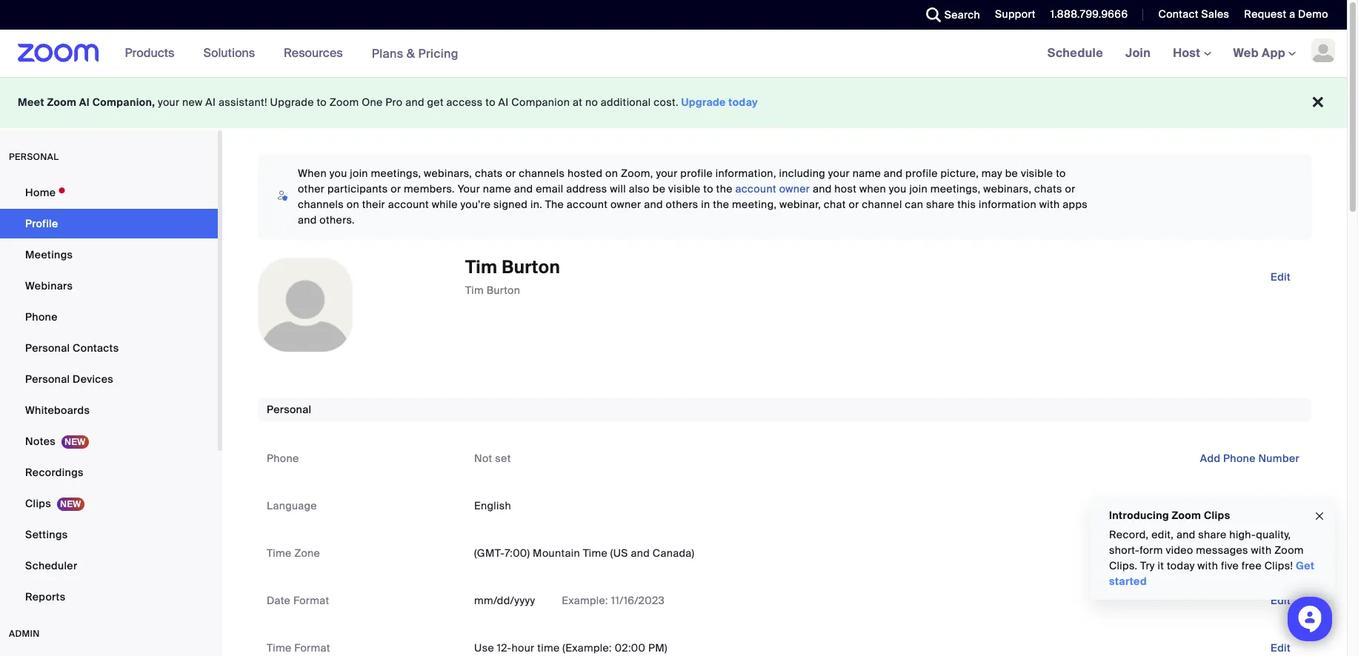 Task type: vqa. For each thing, say whether or not it's contained in the screenshot.
Where can I find a Zoom W-9 for my business?'s I
no



Task type: describe. For each thing, give the bounding box(es) containing it.
or down host
[[849, 198, 859, 211]]

time format
[[267, 642, 330, 655]]

date format
[[267, 594, 329, 608]]

pro
[[386, 96, 403, 109]]

02:00
[[615, 642, 646, 655]]

your inside meet zoom ai companion, 'footer'
[[158, 96, 180, 109]]

and inside meet zoom ai companion, 'footer'
[[405, 96, 424, 109]]

your
[[458, 182, 480, 196]]

notes link
[[0, 427, 218, 456]]

add phone number button
[[1188, 447, 1312, 471]]

share inside and host when you join meetings, webinars, chats or channels on their account while you're signed in. the account owner and others in the meeting, webinar, chat or channel can share this information with apps and others.
[[926, 198, 955, 211]]

the inside when you join meetings, webinars, chats or channels hosted on zoom, your profile information, including your name and profile picture, may be visible to other participants or members. your name and email address will also be visible to the
[[716, 182, 733, 196]]

hour
[[512, 642, 535, 655]]

web app button
[[1233, 45, 1296, 61]]

contacts
[[73, 342, 119, 355]]

support
[[995, 7, 1036, 21]]

web app
[[1233, 45, 1286, 61]]

members.
[[404, 182, 455, 196]]

to up in
[[703, 182, 713, 196]]

plans & pricing
[[372, 46, 459, 61]]

chats inside and host when you join meetings, webinars, chats or channels on their account while you're signed in. the account owner and others in the meeting, webinar, chat or channel can share this information with apps and others.
[[1034, 182, 1062, 196]]

schedule link
[[1036, 30, 1114, 77]]

email
[[536, 182, 563, 196]]

additional
[[601, 96, 651, 109]]

new
[[182, 96, 203, 109]]

five
[[1221, 559, 1239, 573]]

format for time format
[[294, 642, 330, 655]]

whiteboards
[[25, 404, 90, 417]]

in
[[701, 198, 710, 211]]

2 horizontal spatial with
[[1251, 544, 1272, 557]]

settings link
[[0, 520, 218, 550]]

meetings, inside and host when you join meetings, webinars, chats or channels on their account while you're signed in. the account owner and others in the meeting, webinar, chat or channel can share this information with apps and others.
[[930, 182, 981, 196]]

solutions button
[[203, 30, 262, 77]]

time for use 12-hour time (example: 02:00 pm)
[[267, 642, 292, 655]]

join
[[1126, 45, 1151, 61]]

zone
[[294, 547, 320, 560]]

2 vertical spatial personal
[[267, 403, 311, 416]]

also
[[629, 182, 650, 196]]

time left (us
[[583, 547, 608, 560]]

request a demo
[[1244, 7, 1329, 21]]

1 edit button from the top
[[1259, 265, 1303, 289]]

format for date format
[[293, 594, 329, 608]]

upgrade today link
[[681, 96, 758, 109]]

it
[[1158, 559, 1164, 573]]

app
[[1262, 45, 1286, 61]]

(gmt-
[[474, 547, 505, 560]]

1 vertical spatial name
[[483, 182, 511, 196]]

zoom right 'meet'
[[47, 96, 76, 109]]

to right access at the top left of page
[[486, 96, 496, 109]]

record, edit, and share high-quality, short-form video messages with zoom clips. try it today with five free clips!
[[1109, 528, 1304, 573]]

2 horizontal spatial account
[[735, 182, 776, 196]]

meetings link
[[0, 240, 218, 270]]

pricing
[[418, 46, 459, 61]]

time for (gmt-7:00) mountain time (us and canada)
[[267, 547, 292, 560]]

profile picture image
[[1312, 39, 1335, 62]]

personal devices link
[[0, 365, 218, 394]]

while
[[432, 198, 458, 211]]

1 vertical spatial burton
[[487, 284, 520, 297]]

(gmt-7:00) mountain time (us and canada)
[[474, 547, 695, 560]]

clips!
[[1265, 559, 1293, 573]]

and left others.
[[298, 213, 317, 227]]

zoom left one
[[330, 96, 359, 109]]

webinars
[[25, 279, 73, 293]]

meet
[[18, 96, 44, 109]]

2 horizontal spatial your
[[828, 167, 850, 180]]

time
[[537, 642, 560, 655]]

time zone
[[267, 547, 320, 560]]

including
[[779, 167, 825, 180]]

canada)
[[653, 547, 695, 560]]

edit button for english
[[1259, 494, 1303, 518]]

account owner link
[[735, 182, 810, 196]]

will
[[610, 182, 626, 196]]

1 horizontal spatial visible
[[1021, 167, 1053, 180]]

11/16/2023
[[611, 594, 665, 608]]

1 horizontal spatial phone
[[267, 452, 299, 465]]

meetings navigation
[[1036, 30, 1347, 78]]

(us
[[610, 547, 628, 560]]

and inside 'record, edit, and share high-quality, short-form video messages with zoom clips. try it today with five free clips!'
[[1177, 528, 1196, 542]]

to down resources dropdown button
[[317, 96, 327, 109]]

webinars link
[[0, 271, 218, 301]]

search
[[945, 8, 980, 21]]

0 vertical spatial burton
[[502, 256, 560, 279]]

personal contacts
[[25, 342, 119, 355]]

number
[[1258, 452, 1300, 465]]

personal contacts link
[[0, 333, 218, 363]]

1 upgrade from the left
[[270, 96, 314, 109]]

channels inside and host when you join meetings, webinars, chats or channels on their account while you're signed in. the account owner and others in the meeting, webinar, chat or channel can share this information with apps and others.
[[298, 198, 344, 211]]

0 horizontal spatial visible
[[668, 182, 701, 196]]

today inside 'record, edit, and share high-quality, short-form video messages with zoom clips. try it today with five free clips!'
[[1167, 559, 1195, 573]]

get started link
[[1109, 559, 1315, 588]]

webinar,
[[779, 198, 821, 211]]

on inside when you join meetings, webinars, chats or channels hosted on zoom, your profile information, including your name and profile picture, may be visible to other participants or members. your name and email address will also be visible to the
[[605, 167, 618, 180]]

others
[[666, 198, 698, 211]]

set
[[495, 452, 511, 465]]

chat
[[824, 198, 846, 211]]

at
[[573, 96, 583, 109]]

information
[[979, 198, 1037, 211]]

you inside when you join meetings, webinars, chats or channels hosted on zoom, your profile information, including your name and profile picture, may be visible to other participants or members. your name and email address will also be visible to the
[[329, 167, 347, 180]]

products
[[125, 45, 174, 61]]

1 edit from the top
[[1271, 270, 1291, 284]]

introducing zoom clips
[[1109, 509, 1230, 522]]

edit for use 12-hour time (example: 02:00 pm)
[[1271, 642, 1291, 655]]

their
[[362, 198, 385, 211]]

zoom up 'edit,'
[[1172, 509, 1201, 522]]

when
[[298, 167, 327, 180]]

edit for english
[[1271, 499, 1291, 513]]

access
[[447, 96, 483, 109]]

started
[[1109, 575, 1147, 588]]

english
[[474, 499, 511, 513]]

assistant!
[[219, 96, 267, 109]]

product information navigation
[[114, 30, 470, 78]]

clips inside personal menu "menu"
[[25, 497, 51, 511]]

companion,
[[92, 96, 155, 109]]

meet zoom ai companion, footer
[[0, 77, 1347, 128]]

tim burton tim burton
[[465, 256, 560, 297]]

close image
[[1314, 508, 1326, 525]]

owner inside and host when you join meetings, webinars, chats or channels on their account while you're signed in. the account owner and others in the meeting, webinar, chat or channel can share this information with apps and others.
[[611, 198, 641, 211]]

you inside and host when you join meetings, webinars, chats or channels on their account while you're signed in. the account owner and others in the meeting, webinar, chat or channel can share this information with apps and others.
[[889, 182, 907, 196]]

channels inside when you join meetings, webinars, chats or channels hosted on zoom, your profile information, including your name and profile picture, may be visible to other participants or members. your name and email address will also be visible to the
[[519, 167, 565, 180]]

participants
[[327, 182, 388, 196]]

phone link
[[0, 302, 218, 332]]

0 vertical spatial be
[[1005, 167, 1018, 180]]

channel
[[862, 198, 902, 211]]

contact sales
[[1158, 7, 1230, 21]]

this
[[957, 198, 976, 211]]

zoom inside 'record, edit, and share high-quality, short-form video messages with zoom clips. try it today with five free clips!'
[[1275, 544, 1304, 557]]

not set
[[474, 452, 511, 465]]

signed
[[493, 198, 528, 211]]

host button
[[1173, 45, 1211, 61]]

clips link
[[0, 489, 218, 519]]

2 profile from the left
[[906, 167, 938, 180]]

information,
[[716, 167, 776, 180]]



Task type: locate. For each thing, give the bounding box(es) containing it.
a
[[1289, 7, 1296, 21]]

2 vertical spatial with
[[1198, 559, 1218, 573]]

webinars, up information at top
[[983, 182, 1032, 196]]

record,
[[1109, 528, 1149, 542]]

ai right new
[[205, 96, 216, 109]]

1 vertical spatial visible
[[668, 182, 701, 196]]

today
[[729, 96, 758, 109], [1167, 559, 1195, 573]]

meeting,
[[732, 198, 777, 211]]

products button
[[125, 30, 181, 77]]

free
[[1242, 559, 1262, 573]]

0 horizontal spatial today
[[729, 96, 758, 109]]

use 12-hour time (example: 02:00 pm)
[[474, 642, 668, 655]]

format down the date format
[[294, 642, 330, 655]]

home
[[25, 186, 56, 199]]

2 upgrade from the left
[[681, 96, 726, 109]]

recordings link
[[0, 458, 218, 488]]

5 edit button from the top
[[1259, 636, 1303, 657]]

quality,
[[1256, 528, 1291, 542]]

phone down webinars
[[25, 310, 58, 324]]

0 vertical spatial with
[[1039, 198, 1060, 211]]

1 horizontal spatial your
[[656, 167, 678, 180]]

try
[[1140, 559, 1155, 573]]

0 horizontal spatial be
[[653, 182, 666, 196]]

1 horizontal spatial clips
[[1204, 509, 1230, 522]]

1 vertical spatial personal
[[25, 373, 70, 386]]

1 horizontal spatial channels
[[519, 167, 565, 180]]

1 horizontal spatial on
[[605, 167, 618, 180]]

1 horizontal spatial owner
[[779, 182, 810, 196]]

4 edit button from the top
[[1259, 589, 1303, 613]]

no
[[585, 96, 598, 109]]

profile link
[[0, 209, 218, 239]]

visible up others
[[668, 182, 701, 196]]

and up the when
[[884, 167, 903, 180]]

when
[[860, 182, 886, 196]]

0 horizontal spatial name
[[483, 182, 511, 196]]

chats up information at top
[[1034, 182, 1062, 196]]

0 vertical spatial the
[[716, 182, 733, 196]]

1 vertical spatial the
[[713, 198, 729, 211]]

3 ai from the left
[[498, 96, 509, 109]]

picture,
[[941, 167, 979, 180]]

be
[[1005, 167, 1018, 180], [653, 182, 666, 196]]

12-
[[497, 642, 512, 655]]

3 edit from the top
[[1271, 547, 1291, 560]]

schedule
[[1047, 45, 1103, 61]]

1 vertical spatial on
[[347, 198, 359, 211]]

account up meeting,
[[735, 182, 776, 196]]

2 horizontal spatial ai
[[498, 96, 509, 109]]

join
[[350, 167, 368, 180], [909, 182, 928, 196]]

with down messages
[[1198, 559, 1218, 573]]

companion
[[511, 96, 570, 109]]

edit button for (gmt-7:00) mountain time (us and canada)
[[1259, 542, 1303, 565]]

share inside 'record, edit, and share high-quality, short-form video messages with zoom clips. try it today with five free clips!'
[[1198, 528, 1227, 542]]

and up chat
[[813, 182, 832, 196]]

1 vertical spatial share
[[1198, 528, 1227, 542]]

and up video
[[1177, 528, 1196, 542]]

share right can
[[926, 198, 955, 211]]

on up will
[[605, 167, 618, 180]]

time left zone in the bottom left of the page
[[267, 547, 292, 560]]

meetings, down picture, at top right
[[930, 182, 981, 196]]

join up participants
[[350, 167, 368, 180]]

or up apps
[[1065, 182, 1076, 196]]

1 profile from the left
[[680, 167, 713, 180]]

and down also
[[644, 198, 663, 211]]

share up messages
[[1198, 528, 1227, 542]]

you up channel
[[889, 182, 907, 196]]

0 horizontal spatial webinars,
[[424, 167, 472, 180]]

0 vertical spatial format
[[293, 594, 329, 608]]

meetings, inside when you join meetings, webinars, chats or channels hosted on zoom, your profile information, including your name and profile picture, may be visible to other participants or members. your name and email address will also be visible to the
[[371, 167, 421, 180]]

on
[[605, 167, 618, 180], [347, 198, 359, 211]]

1.888.799.9666 button
[[1039, 0, 1132, 30], [1051, 7, 1128, 21]]

personal for personal contacts
[[25, 342, 70, 355]]

1 horizontal spatial share
[[1198, 528, 1227, 542]]

1 horizontal spatial name
[[853, 167, 881, 180]]

meetings, up members.
[[371, 167, 421, 180]]

0 vertical spatial today
[[729, 96, 758, 109]]

you're
[[461, 198, 491, 211]]

0 vertical spatial chats
[[475, 167, 503, 180]]

meetings,
[[371, 167, 421, 180], [930, 182, 981, 196]]

profile up and host when you join meetings, webinars, chats or channels on their account while you're signed in. the account owner and others in the meeting, webinar, chat or channel can share this information with apps and others.
[[680, 167, 713, 180]]

join inside when you join meetings, webinars, chats or channels hosted on zoom, your profile information, including your name and profile picture, may be visible to other participants or members. your name and email address will also be visible to the
[[350, 167, 368, 180]]

0 vertical spatial on
[[605, 167, 618, 180]]

the down information, on the top right of page
[[716, 182, 733, 196]]

on inside and host when you join meetings, webinars, chats or channels on their account while you're signed in. the account owner and others in the meeting, webinar, chat or channel can share this information with apps and others.
[[347, 198, 359, 211]]

time down date
[[267, 642, 292, 655]]

join link
[[1114, 30, 1162, 77]]

in.
[[530, 198, 542, 211]]

may
[[982, 167, 1002, 180]]

1 horizontal spatial upgrade
[[681, 96, 726, 109]]

1 horizontal spatial ai
[[205, 96, 216, 109]]

apps
[[1063, 198, 1088, 211]]

0 horizontal spatial owner
[[611, 198, 641, 211]]

1 vertical spatial webinars,
[[983, 182, 1032, 196]]

2 horizontal spatial phone
[[1223, 452, 1256, 465]]

you up participants
[[329, 167, 347, 180]]

edit,
[[1152, 528, 1174, 542]]

1 vertical spatial owner
[[611, 198, 641, 211]]

phone inside personal menu "menu"
[[25, 310, 58, 324]]

banner
[[0, 30, 1347, 78]]

1 vertical spatial with
[[1251, 544, 1272, 557]]

and up 'in.'
[[514, 182, 533, 196]]

be right may
[[1005, 167, 1018, 180]]

clips.
[[1109, 559, 1138, 573]]

1 vertical spatial meetings,
[[930, 182, 981, 196]]

1 vertical spatial you
[[889, 182, 907, 196]]

chats up your at the left top of the page
[[475, 167, 503, 180]]

or up signed on the top of page
[[506, 167, 516, 180]]

1 vertical spatial channels
[[298, 198, 344, 211]]

channels down other
[[298, 198, 344, 211]]

address
[[566, 182, 607, 196]]

2 tim from the top
[[465, 284, 484, 297]]

owner
[[779, 182, 810, 196], [611, 198, 641, 211]]

name up the when
[[853, 167, 881, 180]]

profile up can
[[906, 167, 938, 180]]

1 horizontal spatial meetings,
[[930, 182, 981, 196]]

0 horizontal spatial your
[[158, 96, 180, 109]]

0 vertical spatial join
[[350, 167, 368, 180]]

1 horizontal spatial join
[[909, 182, 928, 196]]

solutions
[[203, 45, 255, 61]]

4 edit from the top
[[1271, 594, 1291, 608]]

get
[[1296, 559, 1315, 573]]

your right zoom, at top left
[[656, 167, 678, 180]]

be right also
[[653, 182, 666, 196]]

personal inside "link"
[[25, 342, 70, 355]]

personal
[[9, 151, 59, 163]]

1 vertical spatial chats
[[1034, 182, 1062, 196]]

webinars, inside when you join meetings, webinars, chats or channels hosted on zoom, your profile information, including your name and profile picture, may be visible to other participants or members. your name and email address will also be visible to the
[[424, 167, 472, 180]]

host
[[1173, 45, 1204, 61]]

clips up the high-
[[1204, 509, 1230, 522]]

0 vertical spatial visible
[[1021, 167, 1053, 180]]

upgrade right cost.
[[681, 96, 726, 109]]

clips up "settings"
[[25, 497, 51, 511]]

3 edit button from the top
[[1259, 542, 1303, 565]]

today up information, on the top right of page
[[729, 96, 758, 109]]

0 horizontal spatial meetings,
[[371, 167, 421, 180]]

zoom logo image
[[18, 44, 99, 62]]

personal for personal devices
[[25, 373, 70, 386]]

add phone number
[[1200, 452, 1300, 465]]

introducing
[[1109, 509, 1169, 522]]

request
[[1244, 7, 1287, 21]]

host
[[835, 182, 857, 196]]

join inside and host when you join meetings, webinars, chats or channels on their account while you're signed in. the account owner and others in the meeting, webinar, chat or channel can share this information with apps and others.
[[909, 182, 928, 196]]

mm/dd/yyyy
[[474, 594, 535, 608]]

1 vertical spatial be
[[653, 182, 666, 196]]

0 horizontal spatial join
[[350, 167, 368, 180]]

ai left companion
[[498, 96, 509, 109]]

recordings
[[25, 466, 84, 479]]

1 tim from the top
[[465, 256, 498, 279]]

home link
[[0, 178, 218, 207]]

0 horizontal spatial clips
[[25, 497, 51, 511]]

visible
[[1021, 167, 1053, 180], [668, 182, 701, 196]]

0 vertical spatial channels
[[519, 167, 565, 180]]

0 horizontal spatial chats
[[475, 167, 503, 180]]

visible up information at top
[[1021, 167, 1053, 180]]

0 vertical spatial personal
[[25, 342, 70, 355]]

with inside and host when you join meetings, webinars, chats or channels on their account while you're signed in. the account owner and others in the meeting, webinar, chat or channel can share this information with apps and others.
[[1039, 198, 1060, 211]]

0 horizontal spatial profile
[[680, 167, 713, 180]]

upgrade
[[270, 96, 314, 109], [681, 96, 726, 109]]

phone inside button
[[1223, 452, 1256, 465]]

with up free
[[1251, 544, 1272, 557]]

short-
[[1109, 544, 1140, 557]]

webinars, up members.
[[424, 167, 472, 180]]

resources
[[284, 45, 343, 61]]

contact
[[1158, 7, 1199, 21]]

owner up webinar,
[[779, 182, 810, 196]]

plans
[[372, 46, 403, 61]]

your left new
[[158, 96, 180, 109]]

time
[[267, 547, 292, 560], [583, 547, 608, 560], [267, 642, 292, 655]]

0 horizontal spatial upgrade
[[270, 96, 314, 109]]

1 ai from the left
[[79, 96, 90, 109]]

account down address
[[567, 198, 608, 211]]

account down members.
[[388, 198, 429, 211]]

other
[[298, 182, 325, 196]]

and left get
[[405, 96, 424, 109]]

2 edit button from the top
[[1259, 494, 1303, 518]]

edit for (gmt-7:00) mountain time (us and canada)
[[1271, 547, 1291, 560]]

user photo image
[[259, 259, 352, 352]]

0 horizontal spatial you
[[329, 167, 347, 180]]

chats
[[475, 167, 503, 180], [1034, 182, 1062, 196]]

example: 11/16/2023
[[559, 594, 665, 608]]

1 horizontal spatial you
[[889, 182, 907, 196]]

1 horizontal spatial today
[[1167, 559, 1195, 573]]

0 vertical spatial owner
[[779, 182, 810, 196]]

join up can
[[909, 182, 928, 196]]

0 vertical spatial name
[[853, 167, 881, 180]]

cost.
[[654, 96, 679, 109]]

1 vertical spatial join
[[909, 182, 928, 196]]

1 vertical spatial tim
[[465, 284, 484, 297]]

phone up language
[[267, 452, 299, 465]]

personal devices
[[25, 373, 113, 386]]

webinars,
[[424, 167, 472, 180], [983, 182, 1032, 196]]

0 vertical spatial you
[[329, 167, 347, 180]]

1 horizontal spatial profile
[[906, 167, 938, 180]]

webinars, inside and host when you join meetings, webinars, chats or channels on their account while you're signed in. the account owner and others in the meeting, webinar, chat or channel can share this information with apps and others.
[[983, 182, 1032, 196]]

5 edit from the top
[[1271, 642, 1291, 655]]

1 horizontal spatial be
[[1005, 167, 1018, 180]]

the right in
[[713, 198, 729, 211]]

with left apps
[[1039, 198, 1060, 211]]

edit user photo image
[[293, 299, 317, 312]]

0 horizontal spatial with
[[1039, 198, 1060, 211]]

ai left companion,
[[79, 96, 90, 109]]

mountain
[[533, 547, 580, 560]]

today down video
[[1167, 559, 1195, 573]]

zoom up the clips! on the right of page
[[1275, 544, 1304, 557]]

today inside meet zoom ai companion, 'footer'
[[729, 96, 758, 109]]

not
[[474, 452, 492, 465]]

1 vertical spatial today
[[1167, 559, 1195, 573]]

to up apps
[[1056, 167, 1066, 180]]

get started
[[1109, 559, 1315, 588]]

personal menu menu
[[0, 178, 218, 614]]

on down participants
[[347, 198, 359, 211]]

edit
[[1271, 270, 1291, 284], [1271, 499, 1291, 513], [1271, 547, 1291, 560], [1271, 594, 1291, 608], [1271, 642, 1291, 655]]

0 vertical spatial webinars,
[[424, 167, 472, 180]]

0 horizontal spatial share
[[926, 198, 955, 211]]

request a demo link
[[1233, 0, 1347, 30], [1244, 7, 1329, 21]]

owner down will
[[611, 198, 641, 211]]

reports link
[[0, 582, 218, 612]]

&
[[407, 46, 415, 61]]

format right date
[[293, 594, 329, 608]]

chats inside when you join meetings, webinars, chats or channels hosted on zoom, your profile information, including your name and profile picture, may be visible to other participants or members. your name and email address will also be visible to the
[[475, 167, 503, 180]]

upgrade down product information navigation
[[270, 96, 314, 109]]

others.
[[320, 213, 355, 227]]

search button
[[915, 0, 984, 30]]

0 horizontal spatial account
[[388, 198, 429, 211]]

meet zoom ai companion, your new ai assistant! upgrade to zoom one pro and get access to ai companion at no additional cost. upgrade today
[[18, 96, 758, 109]]

web
[[1233, 45, 1259, 61]]

the inside and host when you join meetings, webinars, chats or channels on their account while you're signed in. the account owner and others in the meeting, webinar, chat or channel can share this information with apps and others.
[[713, 198, 729, 211]]

1 vertical spatial format
[[294, 642, 330, 655]]

one
[[362, 96, 383, 109]]

1 horizontal spatial webinars,
[[983, 182, 1032, 196]]

phone right 'add'
[[1223, 452, 1256, 465]]

admin
[[9, 628, 40, 640]]

0 vertical spatial tim
[[465, 256, 498, 279]]

your up host
[[828, 167, 850, 180]]

channels up email
[[519, 167, 565, 180]]

0 vertical spatial meetings,
[[371, 167, 421, 180]]

name up signed on the top of page
[[483, 182, 511, 196]]

2 ai from the left
[[205, 96, 216, 109]]

notes
[[25, 435, 56, 448]]

clips
[[25, 497, 51, 511], [1204, 509, 1230, 522]]

0 horizontal spatial on
[[347, 198, 359, 211]]

1 horizontal spatial account
[[567, 198, 608, 211]]

plans & pricing link
[[372, 46, 459, 61], [372, 46, 459, 61]]

1 horizontal spatial chats
[[1034, 182, 1062, 196]]

1 horizontal spatial with
[[1198, 559, 1218, 573]]

devices
[[73, 373, 113, 386]]

and right (us
[[631, 547, 650, 560]]

0 horizontal spatial phone
[[25, 310, 58, 324]]

edit button for use 12-hour time (example: 02:00 pm)
[[1259, 636, 1303, 657]]

banner containing products
[[0, 30, 1347, 78]]

0 horizontal spatial channels
[[298, 198, 344, 211]]

2 edit from the top
[[1271, 499, 1291, 513]]

0 vertical spatial share
[[926, 198, 955, 211]]

or left members.
[[391, 182, 401, 196]]

high-
[[1230, 528, 1256, 542]]

0 horizontal spatial ai
[[79, 96, 90, 109]]



